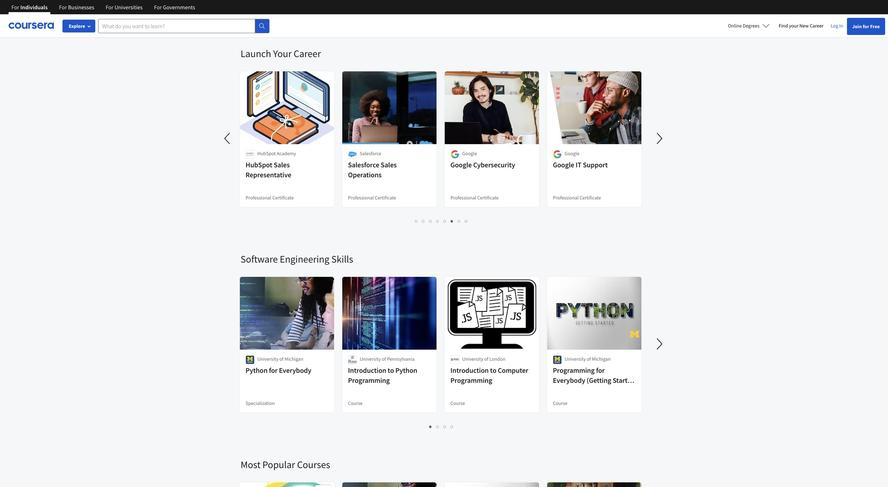 Task type: describe. For each thing, give the bounding box(es) containing it.
introduction for introduction to python programming
[[348, 366, 386, 375]]

london
[[489, 356, 505, 362]]

for for individuals
[[11, 4, 19, 11]]

pennsylvania
[[387, 356, 415, 362]]

software
[[241, 253, 278, 266]]

for for join
[[863, 23, 869, 30]]

for for programming
[[596, 366, 605, 375]]

programming for introduction to computer programming
[[450, 376, 492, 385]]

courses
[[297, 458, 330, 471]]

professional for hubspot sales representative
[[246, 195, 271, 201]]

it
[[576, 160, 582, 169]]

What do you want to learn? text field
[[98, 19, 255, 33]]

most popular courses carousel element
[[237, 437, 888, 487]]

university for introduction to python programming
[[360, 356, 381, 362]]

salesforce for salesforce sales operations
[[348, 160, 379, 169]]

with
[[553, 386, 567, 395]]

governments
[[163, 4, 195, 11]]

google left cybersecurity
[[450, 160, 472, 169]]

your
[[789, 22, 798, 29]]

introduction for introduction to computer programming
[[450, 366, 489, 375]]

course for introduction to computer programming
[[450, 400, 465, 407]]

3 button for 2 button to the top
[[438, 11, 445, 20]]

university of london image
[[450, 356, 459, 364]]

5 for 4 button for 3 button inside the the launch your career carousel element
[[444, 218, 446, 225]]

1 button for 2 button to the top
[[424, 11, 431, 20]]

in
[[839, 22, 843, 29]]

certificate for salesforce sales operations
[[375, 195, 396, 201]]

join for free link
[[847, 18, 885, 35]]

university of michigan for python
[[257, 356, 303, 362]]

university of michigan image
[[553, 356, 562, 364]]

python)
[[568, 386, 592, 395]]

skills
[[331, 253, 353, 266]]

google left it
[[553, 160, 574, 169]]

for for businesses
[[59, 4, 67, 11]]

university for programming for everybody (getting started with python)
[[565, 356, 586, 362]]

salesforce image
[[348, 150, 357, 159]]

everybody for python for everybody
[[279, 366, 311, 375]]

online degrees button
[[722, 18, 775, 34]]

certificate for google it support
[[580, 195, 601, 201]]

computer
[[498, 366, 528, 375]]

0 vertical spatial 2 button
[[431, 11, 438, 20]]

1 button for middle 2 button
[[413, 217, 420, 225]]

university of michigan image
[[246, 356, 254, 364]]

engineering
[[280, 253, 329, 266]]

4 inside break into the gaming industry carousel element
[[447, 12, 450, 19]]

6 button
[[448, 217, 456, 225]]

to for computer
[[490, 366, 496, 375]]

log
[[831, 22, 838, 29]]

banner navigation
[[6, 0, 201, 14]]

software engineering skills carousel element
[[237, 231, 888, 437]]

university for python for everybody
[[257, 356, 278, 362]]

list inside software engineering skills carousel element
[[241, 423, 642, 431]]

professional certificate for google cybersecurity
[[450, 195, 499, 201]]

of for introduction to python programming
[[382, 356, 386, 362]]

google it support
[[553, 160, 608, 169]]

launch your career carousel element
[[219, 26, 668, 231]]

career inside the launch your career carousel element
[[294, 47, 321, 60]]

1 for middle 2 button
[[415, 218, 418, 225]]

your
[[273, 47, 292, 60]]

representative
[[246, 170, 291, 179]]

3 for 3 button inside the software engineering skills carousel element
[[444, 423, 446, 430]]

universities
[[115, 4, 143, 11]]

certificate for google cybersecurity
[[477, 195, 499, 201]]

online
[[728, 22, 742, 29]]

professional certificate for hubspot sales representative
[[246, 195, 294, 201]]

introduction to computer programming
[[450, 366, 528, 385]]

find
[[779, 22, 788, 29]]

introduction to python programming
[[348, 366, 417, 385]]

for individuals
[[11, 4, 48, 11]]

8 button
[[463, 217, 470, 225]]

programming inside programming for everybody (getting started with python)
[[553, 366, 595, 375]]

specialization
[[246, 400, 275, 407]]

6
[[451, 218, 454, 225]]

university of london
[[462, 356, 505, 362]]

1 button for bottom 2 button
[[427, 423, 434, 431]]

python inside introduction to python programming
[[395, 366, 417, 375]]

salesforce sales operations
[[348, 160, 397, 179]]

everybody for programming for everybody (getting started with python)
[[553, 376, 585, 385]]

2 for 2 button to the top
[[433, 12, 436, 19]]

2 for bottom 2 button
[[436, 423, 439, 430]]

to for python
[[388, 366, 394, 375]]

most popular courses
[[241, 458, 330, 471]]

of for introduction to computer programming
[[484, 356, 488, 362]]

for for universities
[[106, 4, 113, 11]]

for universities
[[106, 4, 143, 11]]

explore
[[69, 23, 85, 29]]

software engineering skills
[[241, 253, 353, 266]]

started
[[613, 376, 635, 385]]

1 vertical spatial 2 button
[[420, 217, 427, 225]]

google image for google it support
[[553, 150, 562, 159]]

of for python for everybody
[[279, 356, 284, 362]]

new
[[799, 22, 809, 29]]

cybersecurity
[[473, 160, 515, 169]]

3 button for middle 2 button
[[427, 217, 434, 225]]

google cybersecurity
[[450, 160, 515, 169]]

2 for middle 2 button
[[422, 218, 425, 225]]

2 next slide image from the top
[[651, 336, 668, 353]]

join
[[852, 23, 862, 30]]

degrees
[[743, 22, 760, 29]]

course for introduction to python programming
[[348, 400, 363, 407]]

programming for everybody (getting started with python) course by university of michigan, image
[[445, 483, 539, 487]]



Task type: locate. For each thing, give the bounding box(es) containing it.
for
[[11, 4, 19, 11], [59, 4, 67, 11], [106, 4, 113, 11], [154, 4, 162, 11]]

certificate down the representative
[[272, 195, 294, 201]]

list inside break into the gaming industry carousel element
[[241, 11, 642, 20]]

1 horizontal spatial 2
[[433, 12, 436, 19]]

1 vertical spatial next slide image
[[651, 336, 668, 353]]

professional certificate down it
[[553, 195, 601, 201]]

hubspot
[[257, 150, 276, 157], [246, 160, 272, 169]]

individuals
[[20, 4, 48, 11]]

for left 'governments'
[[154, 4, 162, 11]]

professional down the representative
[[246, 195, 271, 201]]

python
[[246, 366, 268, 375], [395, 366, 417, 375]]

2 vertical spatial 1 button
[[427, 423, 434, 431]]

for up (getting
[[596, 366, 605, 375]]

2 to from the left
[[490, 366, 496, 375]]

python for everybody specialization by university of michigan, image
[[342, 483, 437, 487]]

1 inside break into the gaming industry carousel element
[[426, 12, 429, 19]]

1 university from the left
[[257, 356, 278, 362]]

sales for salesforce sales operations
[[381, 160, 397, 169]]

3 course from the left
[[553, 400, 567, 407]]

(getting
[[587, 376, 611, 385]]

1
[[426, 12, 429, 19], [415, 218, 418, 225], [429, 423, 432, 430]]

1 vertical spatial 4
[[436, 218, 439, 225]]

introduction inside introduction to computer programming
[[450, 366, 489, 375]]

1 university of michigan from the left
[[257, 356, 303, 362]]

3 professional certificate from the left
[[450, 195, 499, 201]]

0 vertical spatial next slide image
[[651, 130, 668, 147]]

university right university of london icon
[[462, 356, 483, 362]]

3 of from the left
[[484, 356, 488, 362]]

university of michigan for programming
[[565, 356, 611, 362]]

5 inside the launch your career carousel element
[[444, 218, 446, 225]]

2 list from the top
[[241, 217, 642, 225]]

1 horizontal spatial for
[[596, 366, 605, 375]]

3 inside the launch your career carousel element
[[429, 218, 432, 225]]

programming
[[553, 366, 595, 375], [348, 376, 390, 385], [450, 376, 492, 385]]

4 button for 3 button inside break into the gaming industry carousel element
[[445, 11, 452, 20]]

2 of from the left
[[382, 356, 386, 362]]

course for programming for everybody (getting started with python)
[[553, 400, 567, 407]]

university of michigan up programming for everybody (getting started with python)
[[565, 356, 611, 362]]

professional certificate
[[246, 195, 294, 201], [348, 195, 396, 201], [450, 195, 499, 201], [553, 195, 601, 201]]

4 button for 3 button inside the software engineering skills carousel element
[[448, 423, 456, 431]]

google image for google cybersecurity
[[450, 150, 459, 159]]

0 horizontal spatial for
[[269, 366, 278, 375]]

professional up 8 button
[[450, 195, 476, 201]]

for left businesses
[[59, 4, 67, 11]]

1 vertical spatial 3
[[429, 218, 432, 225]]

1 vertical spatial 1
[[415, 218, 418, 225]]

0 horizontal spatial everybody
[[279, 366, 311, 375]]

0 horizontal spatial michigan
[[285, 356, 303, 362]]

1 list from the top
[[241, 11, 642, 20]]

3
[[440, 12, 443, 19], [429, 218, 432, 225], [444, 423, 446, 430]]

2 vertical spatial 2
[[436, 423, 439, 430]]

3 inside break into the gaming industry carousel element
[[440, 12, 443, 19]]

3 for 3 button inside break into the gaming industry carousel element
[[440, 12, 443, 19]]

google image up google it support
[[553, 150, 562, 159]]

academy
[[277, 150, 296, 157]]

1 google image from the left
[[450, 150, 459, 159]]

0 vertical spatial 3
[[440, 12, 443, 19]]

2 horizontal spatial programming
[[553, 366, 595, 375]]

salesforce
[[360, 150, 381, 157], [348, 160, 379, 169]]

salesforce up salesforce sales operations
[[360, 150, 381, 157]]

to down university of pennsylvania
[[388, 366, 394, 375]]

0 vertical spatial salesforce
[[360, 150, 381, 157]]

3 university from the left
[[462, 356, 483, 362]]

next slide image
[[651, 130, 668, 147], [651, 336, 668, 353]]

4
[[447, 12, 450, 19], [436, 218, 439, 225], [451, 423, 454, 430]]

popular
[[262, 458, 295, 471]]

of up the python for everybody
[[279, 356, 284, 362]]

3 button inside the launch your career carousel element
[[427, 217, 434, 225]]

0 vertical spatial everybody
[[279, 366, 311, 375]]

free
[[870, 23, 880, 30]]

2 python from the left
[[395, 366, 417, 375]]

for
[[863, 23, 869, 30], [269, 366, 278, 375], [596, 366, 605, 375]]

5 inside break into the gaming industry carousel element
[[454, 12, 457, 19]]

online degrees
[[728, 22, 760, 29]]

1 for from the left
[[11, 4, 19, 11]]

hubspot academy
[[257, 150, 296, 157]]

0 horizontal spatial 2
[[422, 218, 425, 225]]

list
[[241, 11, 642, 20], [241, 217, 642, 225], [241, 423, 642, 431]]

sales inside salesforce sales operations
[[381, 160, 397, 169]]

of up programming for everybody (getting started with python)
[[587, 356, 591, 362]]

2 vertical spatial list
[[241, 423, 642, 431]]

3 inside software engineering skills carousel element
[[444, 423, 446, 430]]

certificate for hubspot sales representative
[[272, 195, 294, 201]]

professional for salesforce sales operations
[[348, 195, 374, 201]]

1 for bottom 2 button
[[429, 423, 432, 430]]

2 vertical spatial 1
[[429, 423, 432, 430]]

1 horizontal spatial google image
[[553, 150, 562, 159]]

2 michigan from the left
[[592, 356, 611, 362]]

2 inside the launch your career carousel element
[[422, 218, 425, 225]]

programming down the university of london
[[450, 376, 492, 385]]

introduction
[[348, 366, 386, 375], [450, 366, 489, 375]]

google
[[462, 150, 477, 157], [565, 150, 579, 157], [450, 160, 472, 169], [553, 160, 574, 169]]

2 inside break into the gaming industry carousel element
[[433, 12, 436, 19]]

1 professional certificate from the left
[[246, 195, 294, 201]]

0 horizontal spatial career
[[294, 47, 321, 60]]

2 horizontal spatial for
[[863, 23, 869, 30]]

0 vertical spatial career
[[810, 22, 824, 29]]

university of michigan up the python for everybody
[[257, 356, 303, 362]]

4 button for 3 button inside the the launch your career carousel element
[[434, 217, 441, 225]]

michigan
[[285, 356, 303, 362], [592, 356, 611, 362]]

3 button
[[438, 11, 445, 20], [427, 217, 434, 225], [441, 423, 448, 431]]

2 for from the left
[[59, 4, 67, 11]]

0 horizontal spatial 5
[[444, 218, 446, 225]]

explore button
[[62, 20, 95, 32]]

1 horizontal spatial 5
[[454, 12, 457, 19]]

2 horizontal spatial 1
[[429, 423, 432, 430]]

3 professional from the left
[[450, 195, 476, 201]]

1 button
[[424, 11, 431, 20], [413, 217, 420, 225], [427, 423, 434, 431]]

most
[[241, 458, 260, 471]]

certificate
[[272, 195, 294, 201], [375, 195, 396, 201], [477, 195, 499, 201], [580, 195, 601, 201]]

0 vertical spatial hubspot
[[257, 150, 276, 157]]

to down london
[[490, 366, 496, 375]]

programming inside introduction to python programming
[[348, 376, 390, 385]]

0 vertical spatial list
[[241, 11, 642, 20]]

for right join
[[863, 23, 869, 30]]

for for governments
[[154, 4, 162, 11]]

university for introduction to computer programming
[[462, 356, 483, 362]]

1 sales from the left
[[274, 160, 290, 169]]

python for everybody
[[246, 366, 311, 375]]

salesforce for salesforce
[[360, 150, 381, 157]]

2 horizontal spatial 4
[[451, 423, 454, 430]]

1 vertical spatial hubspot
[[246, 160, 272, 169]]

5 button for 4 button for 3 button inside the the launch your career carousel element
[[441, 217, 448, 225]]

michigan up (getting
[[592, 356, 611, 362]]

for for python
[[269, 366, 278, 375]]

1 python from the left
[[246, 366, 268, 375]]

2 inside software engineering skills carousel element
[[436, 423, 439, 430]]

2 vertical spatial 3
[[444, 423, 446, 430]]

hubspot inside hubspot sales representative
[[246, 160, 272, 169]]

2 vertical spatial 2 button
[[434, 423, 441, 431]]

1 horizontal spatial 4
[[447, 12, 450, 19]]

salesforce inside salesforce sales operations
[[348, 160, 379, 169]]

hubspot down hubspot academy icon
[[246, 160, 272, 169]]

1 vertical spatial everybody
[[553, 376, 585, 385]]

coursera image
[[9, 20, 54, 32]]

everybody inside programming for everybody (getting started with python)
[[553, 376, 585, 385]]

course
[[348, 400, 363, 407], [450, 400, 465, 407], [553, 400, 567, 407]]

2 certificate from the left
[[375, 195, 396, 201]]

python down pennsylvania
[[395, 366, 417, 375]]

2 horizontal spatial 3
[[444, 423, 446, 430]]

4 button inside software engineering skills carousel element
[[448, 423, 456, 431]]

1 horizontal spatial 1
[[426, 12, 429, 19]]

michigan up the python for everybody
[[285, 356, 303, 362]]

launch
[[241, 47, 271, 60]]

1 horizontal spatial career
[[810, 22, 824, 29]]

1 horizontal spatial university of michigan
[[565, 356, 611, 362]]

introduction down university of pennsylvania image
[[348, 366, 386, 375]]

operations
[[348, 170, 382, 179]]

for governments
[[154, 4, 195, 11]]

1 horizontal spatial course
[[450, 400, 465, 407]]

for inside join for free link
[[863, 23, 869, 30]]

1 vertical spatial 5
[[444, 218, 446, 225]]

5 button for 4 button associated with 3 button inside break into the gaming industry carousel element
[[452, 11, 459, 20]]

0 vertical spatial 1
[[426, 12, 429, 19]]

1 horizontal spatial programming
[[450, 376, 492, 385]]

google data analytics professional certificate by google, image
[[547, 483, 642, 487]]

5
[[454, 12, 457, 19], [444, 218, 446, 225]]

4 of from the left
[[587, 356, 591, 362]]

1 professional from the left
[[246, 195, 271, 201]]

0 horizontal spatial course
[[348, 400, 363, 407]]

programming for introduction to python programming
[[348, 376, 390, 385]]

0 horizontal spatial python
[[246, 366, 268, 375]]

0 horizontal spatial 1
[[415, 218, 418, 225]]

previous slide image
[[219, 130, 236, 147]]

google image up google cybersecurity
[[450, 150, 459, 159]]

1 vertical spatial 4 button
[[434, 217, 441, 225]]

3 for from the left
[[106, 4, 113, 11]]

1 vertical spatial 1 button
[[413, 217, 420, 225]]

0 horizontal spatial to
[[388, 366, 394, 375]]

google up it
[[565, 150, 579, 157]]

programming for everybody (getting started with python)
[[553, 366, 635, 395]]

to inside introduction to python programming
[[388, 366, 394, 375]]

professional for google it support
[[553, 195, 579, 201]]

hubspot up hubspot sales representative
[[257, 150, 276, 157]]

for businesses
[[59, 4, 94, 11]]

0 vertical spatial 1 button
[[424, 11, 431, 20]]

salesforce up 'operations'
[[348, 160, 379, 169]]

hubspot for hubspot sales representative
[[246, 160, 272, 169]]

2 professional certificate from the left
[[348, 195, 396, 201]]

1 vertical spatial 2
[[422, 218, 425, 225]]

career inside find your new career link
[[810, 22, 824, 29]]

sales
[[274, 160, 290, 169], [381, 160, 397, 169]]

hubspot for hubspot academy
[[257, 150, 276, 157]]

2 vertical spatial 4
[[451, 423, 454, 430]]

university up the python for everybody
[[257, 356, 278, 362]]

to
[[388, 366, 394, 375], [490, 366, 496, 375]]

0 vertical spatial 2
[[433, 12, 436, 19]]

2 professional from the left
[[348, 195, 374, 201]]

professional certificate up 8
[[450, 195, 499, 201]]

professional certificate down the representative
[[246, 195, 294, 201]]

2 university of michigan from the left
[[565, 356, 611, 362]]

1 vertical spatial salesforce
[[348, 160, 379, 169]]

businesses
[[68, 4, 94, 11]]

find your new career link
[[775, 21, 827, 30]]

professional down 'operations'
[[348, 195, 374, 201]]

4 for from the left
[[154, 4, 162, 11]]

0 horizontal spatial 3
[[429, 218, 432, 225]]

4 professional from the left
[[553, 195, 579, 201]]

of up introduction to python programming on the left bottom of page
[[382, 356, 386, 362]]

professional
[[246, 195, 271, 201], [348, 195, 374, 201], [450, 195, 476, 201], [553, 195, 579, 201]]

4 certificate from the left
[[580, 195, 601, 201]]

1 inside the launch your career carousel element
[[415, 218, 418, 225]]

1 introduction from the left
[[348, 366, 386, 375]]

programming inside introduction to computer programming
[[450, 376, 492, 385]]

1 horizontal spatial 3
[[440, 12, 443, 19]]

0 horizontal spatial introduction
[[348, 366, 386, 375]]

1 of from the left
[[279, 356, 284, 362]]

professional for google cybersecurity
[[450, 195, 476, 201]]

launch your career
[[241, 47, 321, 60]]

1 vertical spatial career
[[294, 47, 321, 60]]

michigan for python
[[285, 356, 303, 362]]

1 course from the left
[[348, 400, 363, 407]]

7 button
[[456, 217, 463, 225]]

1 horizontal spatial everybody
[[553, 376, 585, 385]]

1 horizontal spatial sales
[[381, 160, 397, 169]]

0 horizontal spatial sales
[[274, 160, 290, 169]]

sales for hubspot sales representative
[[274, 160, 290, 169]]

certificate down support
[[580, 195, 601, 201]]

certificate down salesforce sales operations
[[375, 195, 396, 201]]

3 button inside break into the gaming industry carousel element
[[438, 11, 445, 20]]

hubspot academy image
[[246, 150, 254, 159]]

2 university from the left
[[360, 356, 381, 362]]

2 introduction from the left
[[450, 366, 489, 375]]

professional certificate down 'operations'
[[348, 195, 396, 201]]

of
[[279, 356, 284, 362], [382, 356, 386, 362], [484, 356, 488, 362], [587, 356, 591, 362]]

2 sales from the left
[[381, 160, 397, 169]]

log in
[[831, 22, 843, 29]]

professional down it
[[553, 195, 579, 201]]

5 for 4 button associated with 3 button inside break into the gaming industry carousel element
[[454, 12, 457, 19]]

career
[[810, 22, 824, 29], [294, 47, 321, 60]]

1 certificate from the left
[[272, 195, 294, 201]]

to inside introduction to computer programming
[[490, 366, 496, 375]]

list inside the launch your career carousel element
[[241, 217, 642, 225]]

python down university of michigan icon
[[246, 366, 268, 375]]

2 button
[[431, 11, 438, 20], [420, 217, 427, 225], [434, 423, 441, 431]]

0 horizontal spatial programming
[[348, 376, 390, 385]]

3 for 3 button inside the the launch your career carousel element
[[429, 218, 432, 225]]

university right university of pennsylvania image
[[360, 356, 381, 362]]

find your new career
[[779, 22, 824, 29]]

0 vertical spatial 4
[[447, 12, 450, 19]]

1 vertical spatial list
[[241, 217, 642, 225]]

2 horizontal spatial course
[[553, 400, 567, 407]]

4 professional certificate from the left
[[553, 195, 601, 201]]

for inside programming for everybody (getting started with python)
[[596, 366, 605, 375]]

1 horizontal spatial introduction
[[450, 366, 489, 375]]

of for programming for everybody (getting started with python)
[[587, 356, 591, 362]]

5 button
[[452, 11, 459, 20], [441, 217, 448, 225]]

sales inside hubspot sales representative
[[274, 160, 290, 169]]

3 list from the top
[[241, 423, 642, 431]]

1 horizontal spatial python
[[395, 366, 417, 375]]

hubspot sales representative
[[246, 160, 291, 179]]

university right university of michigan image
[[565, 356, 586, 362]]

0 vertical spatial 3 button
[[438, 11, 445, 20]]

2 google image from the left
[[553, 150, 562, 159]]

sales up 'operations'
[[381, 160, 397, 169]]

3 button inside software engineering skills carousel element
[[441, 423, 448, 431]]

2 horizontal spatial 2
[[436, 423, 439, 430]]

8
[[465, 218, 468, 225]]

4 inside software engineering skills carousel element
[[451, 423, 454, 430]]

support
[[583, 160, 608, 169]]

university of pennsylvania
[[360, 356, 415, 362]]

for left individuals
[[11, 4, 19, 11]]

log in link
[[827, 21, 847, 30]]

2 vertical spatial 4 button
[[448, 423, 456, 431]]

introduction down university of london icon
[[450, 366, 489, 375]]

1 vertical spatial 5 button
[[441, 217, 448, 225]]

google up google cybersecurity
[[462, 150, 477, 157]]

university
[[257, 356, 278, 362], [360, 356, 381, 362], [462, 356, 483, 362], [565, 356, 586, 362]]

1 horizontal spatial to
[[490, 366, 496, 375]]

join for free
[[852, 23, 880, 30]]

for up specialization
[[269, 366, 278, 375]]

sales down academy
[[274, 160, 290, 169]]

google image
[[450, 150, 459, 159], [553, 150, 562, 159]]

university of michigan
[[257, 356, 303, 362], [565, 356, 611, 362]]

None search field
[[98, 19, 269, 33]]

0 horizontal spatial google image
[[450, 150, 459, 159]]

certificate down google cybersecurity
[[477, 195, 499, 201]]

0 vertical spatial 5 button
[[452, 11, 459, 20]]

1 next slide image from the top
[[651, 130, 668, 147]]

introduction inside introduction to python programming
[[348, 366, 386, 375]]

0 horizontal spatial 5 button
[[441, 217, 448, 225]]

everybody
[[279, 366, 311, 375], [553, 376, 585, 385]]

career right your at the top of the page
[[294, 47, 321, 60]]

1 horizontal spatial michigan
[[592, 356, 611, 362]]

1 vertical spatial 3 button
[[427, 217, 434, 225]]

1 horizontal spatial 5 button
[[452, 11, 459, 20]]

7
[[458, 218, 461, 225]]

university of pennsylvania image
[[348, 356, 357, 364]]

3 button for bottom 2 button
[[441, 423, 448, 431]]

break into the gaming industry carousel element
[[0, 0, 647, 26]]

1 to from the left
[[388, 366, 394, 375]]

1 michigan from the left
[[285, 356, 303, 362]]

of left london
[[484, 356, 488, 362]]

0 horizontal spatial 4
[[436, 218, 439, 225]]

4 inside the launch your career carousel element
[[436, 218, 439, 225]]

0 vertical spatial 4 button
[[445, 11, 452, 20]]

1 for 2 button to the top
[[426, 12, 429, 19]]

3 certificate from the left
[[477, 195, 499, 201]]

4 university from the left
[[565, 356, 586, 362]]

1 inside software engineering skills carousel element
[[429, 423, 432, 430]]

professional certificate for salesforce sales operations
[[348, 195, 396, 201]]

0 vertical spatial 5
[[454, 12, 457, 19]]

programming down university of michigan image
[[553, 366, 595, 375]]

professional certificate for google it support
[[553, 195, 601, 201]]

michigan for programming
[[592, 356, 611, 362]]

programming down university of pennsylvania image
[[348, 376, 390, 385]]

5 button inside break into the gaming industry carousel element
[[452, 11, 459, 20]]

2
[[433, 12, 436, 19], [422, 218, 425, 225], [436, 423, 439, 430]]

0 horizontal spatial university of michigan
[[257, 356, 303, 362]]

for left universities
[[106, 4, 113, 11]]

4 button
[[445, 11, 452, 20], [434, 217, 441, 225], [448, 423, 456, 431]]

2 course from the left
[[450, 400, 465, 407]]

2 vertical spatial 3 button
[[441, 423, 448, 431]]

career right new
[[810, 22, 824, 29]]



Task type: vqa. For each thing, say whether or not it's contained in the screenshot.


